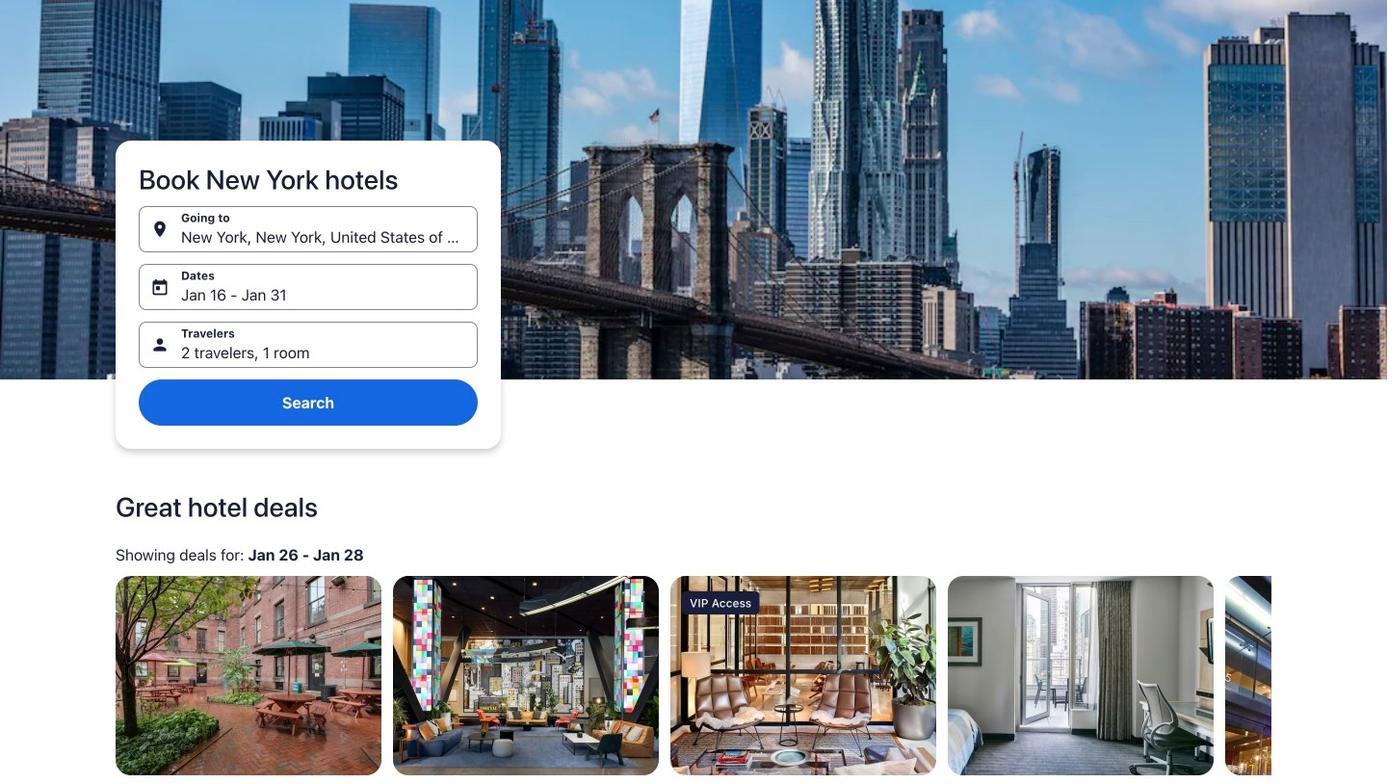 Task type: describe. For each thing, give the bounding box(es) containing it.
new york, new york, united states of america image
[[0, 0, 1387, 380]]

lobby sitting area image
[[671, 576, 937, 776]]

terrace/patio image
[[116, 576, 382, 776]]



Task type: vqa. For each thing, say whether or not it's contained in the screenshot.
Terrace/patio Image
yes



Task type: locate. For each thing, give the bounding box(es) containing it.
living area image
[[393, 576, 659, 776]]

room image
[[948, 576, 1214, 776]]

front of property image
[[1226, 576, 1387, 776]]

wizard region
[[0, 0, 1387, 468]]



